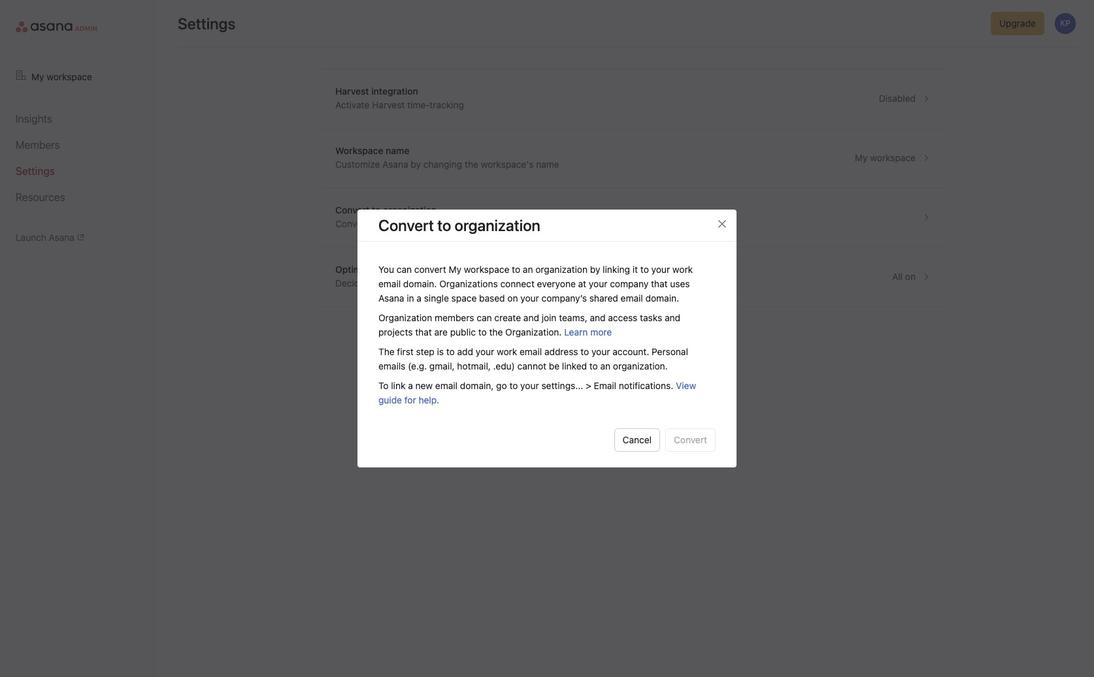 Task type: locate. For each thing, give the bounding box(es) containing it.
on down connect
[[507, 293, 518, 304]]

asana right customize
[[382, 159, 408, 170]]

your
[[371, 218, 390, 229], [651, 264, 670, 275], [472, 278, 491, 289], [656, 278, 675, 289], [589, 278, 607, 290], [520, 293, 539, 304], [476, 346, 494, 357], [591, 346, 610, 357], [520, 380, 539, 391]]

convert right cancel
[[674, 435, 707, 446]]

can
[[397, 264, 412, 275], [477, 312, 492, 324]]

your down connect
[[520, 293, 539, 304]]

0 horizontal spatial settings
[[16, 165, 55, 177]]

0 vertical spatial can
[[397, 264, 412, 275]]

the first step is to add your work email address to your account. personal emails (e.g. gmail, hotmail, .edu) cannot be linked to an organization.
[[378, 346, 688, 372]]

1 horizontal spatial by
[[590, 264, 600, 275]]

uses
[[670, 278, 690, 290]]

0 horizontal spatial name
[[386, 145, 409, 156]]

your right it
[[651, 264, 670, 275]]

workspace's inside optimize with asana intelligence decide if you want asana to use your workspace's data to optimize work for your users.
[[493, 278, 546, 289]]

can up want
[[397, 264, 412, 275]]

with
[[376, 264, 395, 275]]

on
[[905, 271, 916, 282], [507, 293, 518, 304]]

1 vertical spatial name
[[536, 159, 559, 170]]

teams,
[[559, 312, 587, 324]]

(e.g.
[[408, 361, 427, 372]]

work up uses
[[672, 264, 693, 275]]

an inside the first step is to add your work email address to your account. personal emails (e.g. gmail, hotmail, .edu) cannot be linked to an organization.
[[600, 361, 611, 372]]

email down company
[[621, 293, 643, 304]]

use
[[455, 278, 470, 289]]

an inside 'you can convert my workspace to an organization by linking it to your work email domain. organizations connect everyone at your company that uses asana in a single space based on your company's shared email domain.'
[[523, 264, 533, 275]]

harvest down the integration
[[372, 99, 405, 110]]

1 vertical spatial that
[[415, 327, 432, 338]]

space
[[451, 293, 477, 304]]

0 vertical spatial a
[[417, 293, 422, 304]]

the down create
[[489, 327, 503, 338]]

0 vertical spatial an
[[451, 218, 461, 229]]

organization up the intelligence
[[464, 218, 516, 229]]

workspace inside convert to organization convert your workspace to an organization
[[392, 218, 438, 229]]

0 horizontal spatial domain.
[[403, 278, 437, 290]]

harvest integration activate harvest time-tracking
[[335, 86, 464, 110]]

asana
[[382, 159, 408, 170], [49, 232, 74, 243], [397, 264, 423, 275], [416, 278, 441, 289], [378, 293, 404, 304]]

organization
[[378, 312, 432, 324]]

domain. up tasks
[[645, 293, 679, 304]]

convert
[[335, 205, 369, 216], [378, 216, 434, 235], [335, 218, 369, 229], [674, 435, 707, 446]]

on right all
[[905, 271, 916, 282]]

that left are
[[415, 327, 432, 338]]

resources
[[16, 191, 65, 203]]

0 vertical spatial that
[[651, 278, 668, 290]]

learn
[[564, 327, 588, 338]]

1 horizontal spatial for
[[642, 278, 654, 289]]

0 vertical spatial work
[[672, 264, 693, 275]]

everyone
[[537, 278, 576, 290]]

email down the gmail,
[[435, 380, 458, 391]]

email
[[378, 278, 401, 290], [621, 293, 643, 304], [520, 346, 542, 357], [435, 380, 458, 391]]

harvest up activate
[[335, 86, 369, 97]]

account.
[[613, 346, 649, 357]]

resources link
[[16, 190, 141, 205]]

2 horizontal spatial and
[[665, 312, 680, 324]]

by left changing
[[411, 159, 421, 170]]

1 horizontal spatial a
[[417, 293, 422, 304]]

1 vertical spatial for
[[404, 395, 416, 406]]

convert for convert to organization
[[378, 216, 434, 235]]

work down it
[[619, 278, 640, 289]]

harvest
[[335, 86, 369, 97], [372, 99, 405, 110]]

convert
[[414, 264, 446, 275]]

1 horizontal spatial and
[[590, 312, 606, 324]]

an up email
[[600, 361, 611, 372]]

go
[[496, 380, 507, 391]]

and up organization.
[[523, 312, 539, 324]]

0 vertical spatial for
[[642, 278, 654, 289]]

by up the optimize
[[590, 264, 600, 275]]

members
[[435, 312, 474, 324]]

1 vertical spatial a
[[408, 380, 413, 391]]

1 horizontal spatial harvest
[[372, 99, 405, 110]]

a right in
[[417, 293, 422, 304]]

2 horizontal spatial work
[[672, 264, 693, 275]]

1 horizontal spatial settings
[[178, 14, 235, 33]]

my inside 'you can convert my workspace to an organization by linking it to your work email domain. organizations connect everyone at your company that uses asana in a single space based on your company's shared email domain.'
[[449, 264, 461, 275]]

work up .edu) in the left of the page
[[497, 346, 517, 357]]

workspace's inside workspace name customize asana by changing the workspace's name
[[481, 159, 534, 170]]

insights
[[16, 113, 52, 125]]

organization up optimize with asana intelligence decide if you want asana to use your workspace's data to optimize work for your users.
[[455, 216, 540, 235]]

organization
[[383, 205, 437, 216], [455, 216, 540, 235], [464, 218, 516, 229], [535, 264, 588, 275]]

work inside 'you can convert my workspace to an organization by linking it to your work email domain. organizations connect everyone at your company that uses asana in a single space based on your company's shared email domain.'
[[672, 264, 693, 275]]

1 vertical spatial the
[[489, 327, 503, 338]]

1 vertical spatial workspace's
[[493, 278, 546, 289]]

1 vertical spatial my workspace
[[855, 152, 916, 163]]

0 horizontal spatial that
[[415, 327, 432, 338]]

new
[[415, 380, 433, 391]]

launch asana link
[[16, 232, 141, 243]]

0 horizontal spatial work
[[497, 346, 517, 357]]

the inside workspace name customize asana by changing the workspace's name
[[465, 159, 478, 170]]

my workspace up insights link
[[31, 71, 92, 82]]

organization up 'convert to organization' at left top
[[383, 205, 437, 216]]

0 vertical spatial the
[[465, 159, 478, 170]]

for left help. at the left bottom of page
[[404, 395, 416, 406]]

you can convert my workspace to an organization by linking it to your work email domain. organizations connect everyone at your company that uses asana in a single space based on your company's shared email domain.
[[378, 264, 693, 304]]

be
[[549, 361, 560, 372]]

1 vertical spatial work
[[619, 278, 640, 289]]

1 horizontal spatial my workspace
[[855, 152, 916, 163]]

workspace up organizations
[[464, 264, 509, 275]]

0 horizontal spatial for
[[404, 395, 416, 406]]

convert up 'you'
[[378, 216, 434, 235]]

my workspace
[[31, 71, 92, 82], [855, 152, 916, 163]]

1 horizontal spatial domain.
[[645, 293, 679, 304]]

0 vertical spatial on
[[905, 271, 916, 282]]

personal
[[652, 346, 688, 357]]

2 vertical spatial an
[[600, 361, 611, 372]]

to
[[372, 205, 381, 216], [437, 216, 451, 235], [440, 218, 449, 229], [512, 264, 520, 275], [640, 264, 649, 275], [444, 278, 452, 289], [570, 278, 578, 289], [478, 327, 487, 338], [446, 346, 455, 357], [581, 346, 589, 357], [589, 361, 598, 372], [509, 380, 518, 391]]

and up more
[[590, 312, 606, 324]]

can down based
[[477, 312, 492, 324]]

0 horizontal spatial can
[[397, 264, 412, 275]]

1 horizontal spatial work
[[619, 278, 640, 289]]

workspace's right changing
[[481, 159, 534, 170]]

name
[[386, 145, 409, 156], [536, 159, 559, 170]]

2 vertical spatial work
[[497, 346, 517, 357]]

1 horizontal spatial that
[[651, 278, 668, 290]]

company
[[610, 278, 648, 290]]

your left users.
[[656, 278, 675, 289]]

workspace
[[47, 71, 92, 82], [870, 152, 916, 163], [392, 218, 438, 229], [464, 264, 509, 275]]

2 horizontal spatial an
[[600, 361, 611, 372]]

0 vertical spatial settings
[[178, 14, 235, 33]]

your up with
[[371, 218, 390, 229]]

0 vertical spatial my
[[31, 71, 44, 82]]

1 vertical spatial on
[[507, 293, 518, 304]]

domain.
[[403, 278, 437, 290], [645, 293, 679, 304]]

.edu)
[[493, 361, 515, 372]]

2 vertical spatial my
[[449, 264, 461, 275]]

my
[[31, 71, 44, 82], [855, 152, 868, 163], [449, 264, 461, 275]]

0 vertical spatial domain.
[[403, 278, 437, 290]]

0 horizontal spatial and
[[523, 312, 539, 324]]

cannot
[[517, 361, 546, 372]]

1 horizontal spatial can
[[477, 312, 492, 324]]

your down more
[[591, 346, 610, 357]]

settings
[[178, 14, 235, 33], [16, 165, 55, 177]]

emails
[[378, 361, 405, 372]]

the inside organization members can create and join teams, and access tasks and projects that are public to the organization.
[[489, 327, 503, 338]]

the
[[465, 159, 478, 170], [489, 327, 503, 338]]

0 horizontal spatial on
[[507, 293, 518, 304]]

an up the intelligence
[[451, 218, 461, 229]]

my workspace down disabled at the right of page
[[855, 152, 916, 163]]

asana inside 'you can convert my workspace to an organization by linking it to your work email domain. organizations connect everyone at your company that uses asana in a single space based on your company's shared email domain.'
[[378, 293, 404, 304]]

upgrade
[[999, 18, 1036, 29]]

1 vertical spatial can
[[477, 312, 492, 324]]

view guide for help. link
[[378, 380, 696, 406]]

asana right launch
[[49, 232, 74, 243]]

asana down you
[[378, 293, 404, 304]]

convert down customize
[[335, 205, 369, 216]]

convert to organization
[[378, 216, 540, 235]]

1 vertical spatial by
[[590, 264, 600, 275]]

0 horizontal spatial harvest
[[335, 86, 369, 97]]

0 horizontal spatial by
[[411, 159, 421, 170]]

organization members can create and join teams, and access tasks and projects that are public to the organization.
[[378, 312, 680, 338]]

you
[[375, 278, 390, 289]]

1 horizontal spatial on
[[905, 271, 916, 282]]

organizations
[[439, 278, 498, 290]]

convert inside button
[[674, 435, 707, 446]]

1 horizontal spatial my
[[449, 264, 461, 275]]

settings link
[[16, 163, 141, 179]]

workspace's up based
[[493, 278, 546, 289]]

data
[[549, 278, 567, 289]]

that left uses
[[651, 278, 668, 290]]

convert for convert
[[674, 435, 707, 446]]

0 horizontal spatial the
[[465, 159, 478, 170]]

by inside 'you can convert my workspace to an organization by linking it to your work email domain. organizations connect everyone at your company that uses asana in a single space based on your company's shared email domain.'
[[590, 264, 600, 275]]

1 horizontal spatial the
[[489, 327, 503, 338]]

and right tasks
[[665, 312, 680, 324]]

email up "cannot"
[[520, 346, 542, 357]]

1 vertical spatial an
[[523, 264, 533, 275]]

0 horizontal spatial my workspace
[[31, 71, 92, 82]]

for
[[642, 278, 654, 289], [404, 395, 416, 406]]

1 and from the left
[[523, 312, 539, 324]]

workspace up convert
[[392, 218, 438, 229]]

0 vertical spatial by
[[411, 159, 421, 170]]

that
[[651, 278, 668, 290], [415, 327, 432, 338]]

1 vertical spatial my
[[855, 152, 868, 163]]

an
[[451, 218, 461, 229], [523, 264, 533, 275], [600, 361, 611, 372]]

the right changing
[[465, 159, 478, 170]]

2 horizontal spatial my
[[855, 152, 868, 163]]

organization up data
[[535, 264, 588, 275]]

0 vertical spatial workspace's
[[481, 159, 534, 170]]

by
[[411, 159, 421, 170], [590, 264, 600, 275]]

first
[[397, 346, 414, 357]]

a right link
[[408, 380, 413, 391]]

tasks
[[640, 312, 662, 324]]

work
[[672, 264, 693, 275], [619, 278, 640, 289], [497, 346, 517, 357]]

and
[[523, 312, 539, 324], [590, 312, 606, 324], [665, 312, 680, 324]]

projects
[[378, 327, 413, 338]]

domain,
[[460, 380, 494, 391]]

integration
[[371, 86, 418, 97]]

for left uses
[[642, 278, 654, 289]]

1 horizontal spatial an
[[523, 264, 533, 275]]

0 horizontal spatial an
[[451, 218, 461, 229]]

domain. up in
[[403, 278, 437, 290]]

an up connect
[[523, 264, 533, 275]]

optimize
[[335, 264, 374, 275]]

for inside optimize with asana intelligence decide if you want asana to use your workspace's data to optimize work for your users.
[[642, 278, 654, 289]]

workspace inside 'you can convert my workspace to an organization by linking it to your work email domain. organizations connect everyone at your company that uses asana in a single space based on your company's shared email domain.'
[[464, 264, 509, 275]]



Task type: vqa. For each thing, say whether or not it's contained in the screenshot.
single
yes



Task type: describe. For each thing, give the bounding box(es) containing it.
to inside organization members can create and join teams, and access tasks and projects that are public to the organization.
[[478, 327, 487, 338]]

1 vertical spatial harvest
[[372, 99, 405, 110]]

linking
[[603, 264, 630, 275]]

kp
[[1060, 18, 1070, 28]]

tracking
[[430, 99, 464, 110]]

linked
[[562, 361, 587, 372]]

link
[[391, 380, 405, 391]]

your up based
[[472, 278, 491, 289]]

to
[[378, 380, 389, 391]]

email
[[594, 380, 616, 391]]

0 vertical spatial name
[[386, 145, 409, 156]]

your inside convert to organization convert your workspace to an organization
[[371, 218, 390, 229]]

guide
[[378, 395, 402, 406]]

>
[[586, 380, 591, 391]]

learn more
[[564, 327, 612, 338]]

optimize
[[581, 278, 617, 289]]

join
[[542, 312, 556, 324]]

in
[[407, 293, 414, 304]]

an inside convert to organization convert your workspace to an organization
[[451, 218, 461, 229]]

1 horizontal spatial name
[[536, 159, 559, 170]]

all
[[892, 271, 903, 282]]

organization.
[[613, 361, 668, 372]]

email inside the first step is to add your work email address to your account. personal emails (e.g. gmail, hotmail, .edu) cannot be linked to an organization.
[[520, 346, 542, 357]]

for inside view guide for help.
[[404, 395, 416, 406]]

3 and from the left
[[665, 312, 680, 324]]

is
[[437, 346, 444, 357]]

that inside 'you can convert my workspace to an organization by linking it to your work email domain. organizations connect everyone at your company that uses asana in a single space based on your company's shared email domain.'
[[651, 278, 668, 290]]

0 vertical spatial harvest
[[335, 86, 369, 97]]

single
[[424, 293, 449, 304]]

users.
[[677, 278, 703, 289]]

are
[[434, 327, 448, 338]]

cancel
[[623, 435, 652, 446]]

can inside organization members can create and join teams, and access tasks and projects that are public to the organization.
[[477, 312, 492, 324]]

asana inside workspace name customize asana by changing the workspace's name
[[382, 159, 408, 170]]

insights link
[[16, 111, 141, 127]]

close image
[[717, 219, 727, 229]]

address
[[544, 346, 578, 357]]

create
[[494, 312, 521, 324]]

that inside organization members can create and join teams, and access tasks and projects that are public to the organization.
[[415, 327, 432, 338]]

work inside optimize with asana intelligence decide if you want asana to use your workspace's data to optimize work for your users.
[[619, 278, 640, 289]]

disabled
[[879, 93, 916, 104]]

0 vertical spatial my workspace
[[31, 71, 92, 82]]

workspace
[[335, 145, 383, 156]]

view
[[676, 380, 696, 391]]

learn more link
[[564, 327, 612, 338]]

workspace name customize asana by changing the workspace's name
[[335, 145, 559, 170]]

asana down convert
[[416, 278, 441, 289]]

hotmail,
[[457, 361, 491, 372]]

launch asana
[[16, 232, 74, 243]]

add
[[457, 346, 473, 357]]

your up shared
[[589, 278, 607, 290]]

workspace down disabled at the right of page
[[870, 152, 916, 163]]

organization inside 'you can convert my workspace to an organization by linking it to your work email domain. organizations connect everyone at your company that uses asana in a single space based on your company's shared email domain.'
[[535, 264, 588, 275]]

to link a new email domain, go to your settings... > email notifications.
[[378, 380, 676, 391]]

customize
[[335, 159, 380, 170]]

time-
[[407, 99, 430, 110]]

at
[[578, 278, 586, 290]]

members
[[16, 139, 60, 151]]

2 and from the left
[[590, 312, 606, 324]]

can inside 'you can convert my workspace to an organization by linking it to your work email domain. organizations connect everyone at your company that uses asana in a single space based on your company's shared email domain.'
[[397, 264, 412, 275]]

convert up optimize
[[335, 218, 369, 229]]

help.
[[419, 395, 439, 406]]

0 horizontal spatial a
[[408, 380, 413, 391]]

convert button
[[665, 429, 716, 452]]

gmail,
[[429, 361, 455, 372]]

members link
[[16, 137, 141, 153]]

your up hotmail,
[[476, 346, 494, 357]]

optimize with asana intelligence decide if you want asana to use your workspace's data to optimize work for your users.
[[335, 264, 703, 289]]

upgrade button
[[991, 12, 1044, 35]]

it
[[633, 264, 638, 275]]

convert to organization convert your workspace to an organization
[[335, 205, 516, 229]]

convert for convert to organization convert your workspace to an organization
[[335, 205, 369, 216]]

your down "cannot"
[[520, 380, 539, 391]]

all on
[[892, 271, 916, 282]]

work inside the first step is to add your work email address to your account. personal emails (e.g. gmail, hotmail, .edu) cannot be linked to an organization.
[[497, 346, 517, 357]]

want
[[393, 278, 413, 289]]

shared
[[589, 293, 618, 304]]

workspace up insights link
[[47, 71, 92, 82]]

settings...
[[541, 380, 583, 391]]

activate
[[335, 99, 369, 110]]

0 horizontal spatial my
[[31, 71, 44, 82]]

more
[[590, 327, 612, 338]]

a inside 'you can convert my workspace to an organization by linking it to your work email domain. organizations connect everyone at your company that uses asana in a single space based on your company's shared email domain.'
[[417, 293, 422, 304]]

cancel button
[[614, 429, 660, 452]]

notifications.
[[619, 380, 673, 391]]

asana up want
[[397, 264, 423, 275]]

intelligence
[[426, 264, 476, 275]]

launch
[[16, 232, 46, 243]]

1 vertical spatial settings
[[16, 165, 55, 177]]

decide
[[335, 278, 365, 289]]

by inside workspace name customize asana by changing the workspace's name
[[411, 159, 421, 170]]

on inside 'you can convert my workspace to an organization by linking it to your work email domain. organizations connect everyone at your company that uses asana in a single space based on your company's shared email domain.'
[[507, 293, 518, 304]]

public
[[450, 327, 476, 338]]

organization.
[[505, 327, 562, 338]]

access
[[608, 312, 637, 324]]

email down 'you'
[[378, 278, 401, 290]]

connect
[[500, 278, 535, 290]]

view guide for help.
[[378, 380, 696, 406]]

changing
[[423, 159, 462, 170]]

based
[[479, 293, 505, 304]]

the
[[378, 346, 395, 357]]

1 vertical spatial domain.
[[645, 293, 679, 304]]

step
[[416, 346, 434, 357]]



